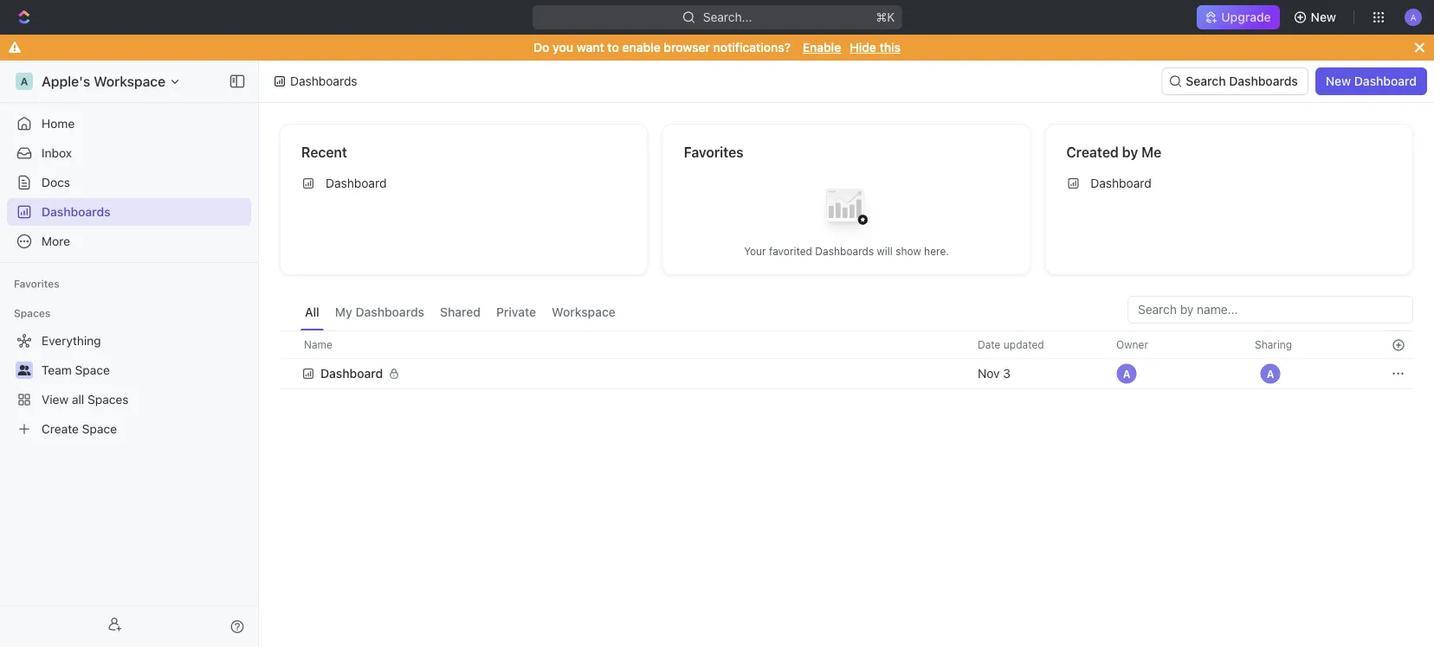 Task type: describe. For each thing, give the bounding box(es) containing it.
space for create space
[[82, 422, 117, 436]]

team space
[[42, 363, 110, 378]]

my dashboards button
[[331, 296, 429, 331]]

upgrade link
[[1197, 5, 1280, 29]]

a for 2nd apple, , element from the right
[[1123, 368, 1130, 380]]

owner
[[1116, 339, 1148, 351]]

a inside dropdown button
[[1410, 12, 1416, 22]]

a for apple, , element in the a button
[[1267, 368, 1274, 380]]

dashboards up recent
[[290, 74, 357, 88]]

my
[[335, 305, 352, 320]]

created
[[1066, 144, 1119, 161]]

team space link
[[42, 357, 248, 385]]

updated
[[1004, 339, 1044, 351]]

search dashboards
[[1186, 74, 1298, 88]]

dashboard inside button
[[1354, 74, 1417, 88]]

nov 3
[[978, 367, 1011, 381]]

your favorited dashboards will show here.
[[744, 246, 949, 258]]

dashboard down recent
[[326, 176, 387, 191]]

to
[[607, 40, 619, 55]]

workspace inside sidebar navigation
[[94, 73, 166, 90]]

want
[[577, 40, 604, 55]]

recent
[[301, 144, 347, 161]]

home link
[[7, 110, 251, 138]]

private
[[496, 305, 536, 320]]

tree inside sidebar navigation
[[7, 327, 251, 443]]

row containing name
[[280, 331, 1413, 359]]

user group image
[[18, 365, 31, 376]]

a button
[[1400, 3, 1427, 31]]

search
[[1186, 74, 1226, 88]]

by
[[1122, 144, 1138, 161]]

apple's
[[42, 73, 90, 90]]

here.
[[924, 246, 949, 258]]

hide
[[850, 40, 876, 55]]

workspace inside workspace button
[[552, 305, 616, 320]]

1 horizontal spatial favorites
[[684, 144, 744, 161]]

view all spaces link
[[7, 386, 248, 414]]

will
[[877, 246, 893, 258]]

view all spaces
[[42, 393, 129, 407]]

inbox link
[[7, 139, 251, 167]]

favorited
[[769, 246, 812, 258]]

everything
[[42, 334, 101, 348]]

workspace button
[[547, 296, 620, 331]]

home
[[42, 116, 75, 131]]

apple, , element inside a button
[[1260, 364, 1281, 385]]

shared
[[440, 305, 481, 320]]

my dashboards
[[335, 305, 424, 320]]

inbox
[[42, 146, 72, 160]]

notifications?
[[713, 40, 791, 55]]

apple's workspace, , element
[[16, 73, 33, 90]]

0 vertical spatial spaces
[[14, 307, 51, 320]]

sidebar navigation
[[0, 61, 262, 648]]

dashboard button down workspace button
[[301, 357, 957, 391]]

sharing
[[1255, 339, 1292, 351]]

your
[[744, 246, 766, 258]]

dashboards inside sidebar navigation
[[42, 205, 110, 219]]

dashboards left the will
[[815, 246, 874, 258]]

docs link
[[7, 169, 251, 197]]



Task type: locate. For each thing, give the bounding box(es) containing it.
0 vertical spatial workspace
[[94, 73, 166, 90]]

favorites
[[684, 144, 744, 161], [14, 278, 60, 290]]

spaces inside tree
[[88, 393, 129, 407]]

space down view all spaces
[[82, 422, 117, 436]]

create
[[42, 422, 79, 436]]

enable
[[622, 40, 661, 55]]

team
[[42, 363, 72, 378]]

1 vertical spatial space
[[82, 422, 117, 436]]

new inside button
[[1326, 74, 1351, 88]]

search...
[[703, 10, 752, 24]]

dashboard link
[[294, 170, 634, 197], [1059, 170, 1399, 197]]

apple, , element down owner
[[1116, 364, 1137, 385]]

0 horizontal spatial favorites
[[14, 278, 60, 290]]

a button
[[1255, 359, 1286, 390]]

dashboards
[[290, 74, 357, 88], [1229, 74, 1298, 88], [42, 205, 110, 219], [815, 246, 874, 258], [355, 305, 424, 320]]

dashboards right search
[[1229, 74, 1298, 88]]

1 dashboard link from the left
[[294, 170, 634, 197]]

table containing dashboard
[[280, 331, 1413, 391]]

new for new dashboard
[[1326, 74, 1351, 88]]

workspace right private
[[552, 305, 616, 320]]

do you want to enable browser notifications? enable hide this
[[534, 40, 901, 55]]

1 horizontal spatial dashboard link
[[1059, 170, 1399, 197]]

dashboards inside "button"
[[1229, 74, 1298, 88]]

new right upgrade
[[1311, 10, 1336, 24]]

dashboard down a dropdown button
[[1354, 74, 1417, 88]]

search dashboards button
[[1162, 68, 1308, 95]]

tab list
[[301, 296, 620, 331]]

new for new
[[1311, 10, 1336, 24]]

workspace up home "link"
[[94, 73, 166, 90]]

view
[[42, 393, 69, 407]]

private button
[[492, 296, 541, 331]]

a for "apple's workspace, ," element
[[20, 75, 28, 87]]

dashboard button
[[301, 357, 957, 391], [301, 357, 411, 391]]

3
[[1003, 367, 1011, 381]]

new down new button
[[1326, 74, 1351, 88]]

everything link
[[7, 327, 248, 355]]

more button
[[7, 228, 251, 255]]

0 horizontal spatial apple, , element
[[1116, 364, 1137, 385]]

shared button
[[436, 296, 485, 331]]

upgrade
[[1221, 10, 1271, 24]]

nov
[[978, 367, 1000, 381]]

date
[[978, 339, 1001, 351]]

1 vertical spatial favorites
[[14, 278, 60, 290]]

new dashboard
[[1326, 74, 1417, 88]]

0 vertical spatial new
[[1311, 10, 1336, 24]]

2 apple, , element from the left
[[1260, 364, 1281, 385]]

name
[[304, 339, 332, 351]]

new inside button
[[1311, 10, 1336, 24]]

a
[[1410, 12, 1416, 22], [20, 75, 28, 87], [1123, 368, 1130, 380], [1267, 368, 1274, 380]]

spaces
[[14, 307, 51, 320], [88, 393, 129, 407]]

0 vertical spatial favorites
[[684, 144, 744, 161]]

me
[[1142, 144, 1162, 161]]

space
[[75, 363, 110, 378], [82, 422, 117, 436]]

table
[[280, 331, 1413, 391]]

a inside button
[[1267, 368, 1274, 380]]

1 horizontal spatial workspace
[[552, 305, 616, 320]]

apple, , element
[[1116, 364, 1137, 385], [1260, 364, 1281, 385]]

create space link
[[7, 416, 248, 443]]

tab list containing all
[[301, 296, 620, 331]]

1 vertical spatial spaces
[[88, 393, 129, 407]]

dashboard inside row
[[320, 367, 383, 381]]

apple, , element down sharing
[[1260, 364, 1281, 385]]

dashboard button down name
[[301, 357, 411, 391]]

1 vertical spatial workspace
[[552, 305, 616, 320]]

workspace
[[94, 73, 166, 90], [552, 305, 616, 320]]

dashboards link
[[7, 198, 251, 226]]

do
[[534, 40, 549, 55]]

dashboards up more
[[42, 205, 110, 219]]

1 horizontal spatial apple, , element
[[1260, 364, 1281, 385]]

apple's workspace
[[42, 73, 166, 90]]

space up view all spaces
[[75, 363, 110, 378]]

row containing dashboard
[[280, 357, 1413, 391]]

0 vertical spatial space
[[75, 363, 110, 378]]

dashboard
[[1354, 74, 1417, 88], [326, 176, 387, 191], [1091, 176, 1152, 191], [320, 367, 383, 381]]

dashboard down created by me
[[1091, 176, 1152, 191]]

a down owner
[[1123, 368, 1130, 380]]

2 dashboard link from the left
[[1059, 170, 1399, 197]]

a left apple's
[[20, 75, 28, 87]]

Search by name... text field
[[1138, 297, 1403, 323]]

favorites inside button
[[14, 278, 60, 290]]

new
[[1311, 10, 1336, 24], [1326, 74, 1351, 88]]

create space
[[42, 422, 117, 436]]

dashboard link for recent
[[294, 170, 634, 197]]

dashboards inside button
[[355, 305, 424, 320]]

you
[[553, 40, 573, 55]]

2 row from the top
[[280, 357, 1413, 391]]

new dashboard button
[[1315, 68, 1427, 95]]

dashboards right my on the top left of the page
[[355, 305, 424, 320]]

all
[[305, 305, 319, 320]]

0 horizontal spatial dashboard link
[[294, 170, 634, 197]]

show
[[896, 246, 921, 258]]

enable
[[803, 40, 841, 55]]

1 horizontal spatial spaces
[[88, 393, 129, 407]]

tree
[[7, 327, 251, 443]]

1 row from the top
[[280, 331, 1413, 359]]

docs
[[42, 175, 70, 190]]

row
[[280, 331, 1413, 359], [280, 357, 1413, 391]]

more
[[42, 234, 70, 249]]

a up new dashboard
[[1410, 12, 1416, 22]]

date updated
[[978, 339, 1044, 351]]

a down sharing
[[1267, 368, 1274, 380]]

0 horizontal spatial workspace
[[94, 73, 166, 90]]

no favorited dashboards image
[[812, 175, 881, 245]]

all button
[[301, 296, 324, 331]]

this
[[879, 40, 901, 55]]

browser
[[664, 40, 710, 55]]

all
[[72, 393, 84, 407]]

0 horizontal spatial spaces
[[14, 307, 51, 320]]

1 apple, , element from the left
[[1116, 364, 1137, 385]]

spaces down favorites button
[[14, 307, 51, 320]]

created by me
[[1066, 144, 1162, 161]]

new button
[[1287, 3, 1347, 31]]

dashboard down name
[[320, 367, 383, 381]]

⌘k
[[876, 10, 895, 24]]

spaces right all
[[88, 393, 129, 407]]

dashboard link for created by me
[[1059, 170, 1399, 197]]

tree containing everything
[[7, 327, 251, 443]]

date updated button
[[967, 332, 1055, 359]]

favorites button
[[7, 274, 66, 294]]

1 vertical spatial new
[[1326, 74, 1351, 88]]

space for team space
[[75, 363, 110, 378]]

a inside navigation
[[20, 75, 28, 87]]



Task type: vqa. For each thing, say whether or not it's contained in the screenshot.
Apple'S Workspace
yes



